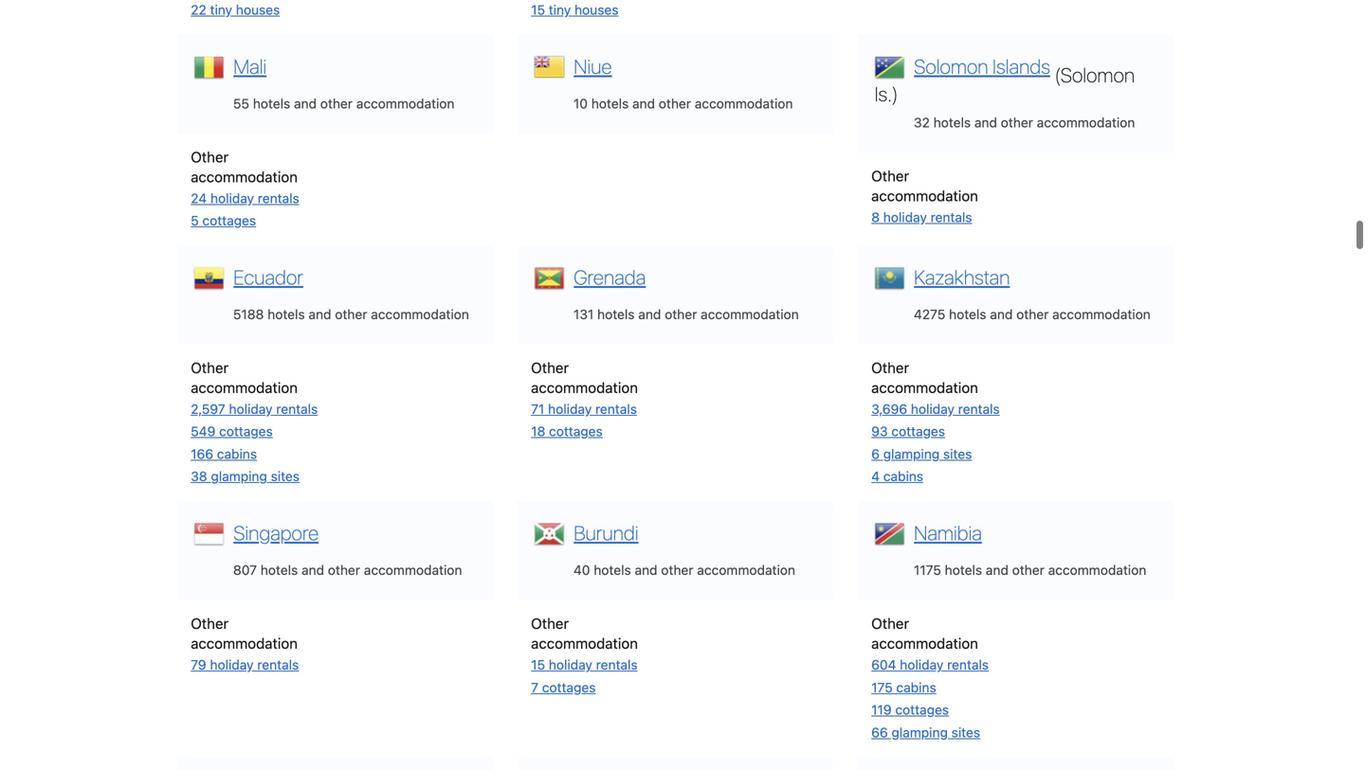 Task type: describe. For each thing, give the bounding box(es) containing it.
holiday for kazakhstan
[[911, 401, 955, 417]]

and for burundi
[[635, 563, 658, 578]]

131 hotels and other accommodation
[[574, 307, 799, 322]]

holiday for burundi
[[549, 658, 593, 673]]

sites for ecuador
[[271, 469, 300, 485]]

55
[[233, 96, 249, 111]]

grenada
[[574, 265, 646, 289]]

tiny for 22
[[210, 2, 232, 18]]

other for solomon islands
[[1001, 115, 1034, 130]]

38
[[191, 469, 207, 485]]

other for grenada
[[531, 359, 569, 376]]

other accommodation 2,597 holiday rentals 549 cottages 166 cabins 38 glamping sites
[[191, 359, 318, 485]]

71 holiday rentals link
[[531, 401, 637, 417]]

rentals for namibia
[[947, 658, 989, 673]]

other for niue
[[659, 96, 691, 111]]

79
[[191, 658, 206, 673]]

mali link
[[229, 52, 267, 78]]

niue
[[574, 54, 612, 78]]

is.)
[[875, 82, 898, 106]]

sites for namibia
[[952, 725, 981, 741]]

66 glamping sites link
[[872, 725, 981, 741]]

glamping for ecuador
[[211, 469, 267, 485]]

and for niue
[[633, 96, 655, 111]]

namibia
[[914, 522, 982, 545]]

other accommodation 8 holiday rentals
[[872, 167, 979, 225]]

166
[[191, 447, 213, 462]]

hotels for namibia
[[945, 563, 982, 578]]

and for grenada
[[638, 307, 661, 322]]

3,696 holiday rentals link
[[872, 401, 1000, 417]]

cottages for mali
[[202, 213, 256, 229]]

other for kazakhstan
[[872, 359, 909, 376]]

55 hotels and other accommodation
[[233, 96, 455, 111]]

other for namibia
[[872, 615, 909, 633]]

other for solomon islands
[[872, 167, 909, 184]]

rentals for grenada
[[596, 401, 637, 417]]

accommodation inside "other accommodation 79 holiday rentals"
[[191, 635, 298, 652]]

hotels for grenada
[[597, 307, 635, 322]]

hotels for mali
[[253, 96, 290, 111]]

7
[[531, 680, 539, 696]]

5188
[[233, 307, 264, 322]]

24
[[191, 190, 207, 206]]

and for mali
[[294, 96, 317, 111]]

and for ecuador
[[309, 307, 331, 322]]

24 holiday rentals link
[[191, 190, 299, 206]]

kazakhstan link
[[910, 263, 1010, 289]]

22
[[191, 2, 207, 18]]

5
[[191, 213, 199, 229]]

accommodation inside "other accommodation 3,696 holiday rentals 93 cottages 6 glamping sites 4 cabins"
[[872, 379, 979, 396]]

and for namibia
[[986, 563, 1009, 578]]

burundi
[[574, 522, 639, 545]]

rentals for burundi
[[596, 658, 638, 673]]

holiday for solomon islands
[[884, 209, 927, 225]]

119
[[872, 703, 892, 718]]

32 hotels and other accommodation
[[914, 115, 1135, 130]]

166 cabins link
[[191, 447, 257, 462]]

18 cottages link
[[531, 424, 603, 440]]

other for namibia
[[1012, 563, 1045, 578]]

38 glamping sites link
[[191, 469, 300, 485]]

cabins inside other accommodation 604 holiday rentals 175 cabins 119 cottages 66 glamping sites
[[897, 680, 937, 696]]

cottages for burundi
[[542, 680, 596, 696]]

other for mali
[[320, 96, 353, 111]]

hotels for solomon islands
[[934, 115, 971, 130]]

7 cottages link
[[531, 680, 596, 696]]

other for burundi
[[531, 615, 569, 633]]

18
[[531, 424, 546, 440]]

4275 hotels and other accommodation
[[914, 307, 1151, 322]]

(solomon is.)
[[875, 63, 1135, 106]]

10
[[574, 96, 588, 111]]

549 cottages link
[[191, 424, 273, 440]]

8
[[872, 209, 880, 225]]

other for ecuador
[[191, 359, 229, 376]]

islands
[[993, 54, 1051, 78]]

mali
[[234, 54, 267, 78]]

other accommodation 24 holiday rentals 5 cottages
[[191, 148, 299, 229]]

glamping for namibia
[[892, 725, 948, 741]]

119 cottages link
[[872, 703, 949, 718]]

other for singapore
[[328, 563, 360, 578]]

other accommodation 15 holiday rentals 7 cottages
[[531, 615, 638, 696]]

other accommodation 79 holiday rentals
[[191, 615, 299, 673]]

604 holiday rentals link
[[872, 658, 989, 673]]

2,597
[[191, 401, 225, 417]]

66
[[872, 725, 888, 741]]

other for singapore
[[191, 615, 229, 633]]

cottages for kazakhstan
[[892, 424, 945, 440]]

4
[[872, 469, 880, 485]]

accommodation inside other accommodation 604 holiday rentals 175 cabins 119 cottages 66 glamping sites
[[872, 635, 979, 652]]

namibia link
[[910, 519, 982, 545]]

hotels for burundi
[[594, 563, 631, 578]]

10 hotels and other accommodation
[[574, 96, 793, 111]]

22 tiny houses link
[[191, 2, 280, 18]]

and for singapore
[[302, 563, 324, 578]]

2,597 holiday rentals link
[[191, 401, 318, 417]]

burundi link
[[569, 519, 639, 545]]

15 holiday rentals link
[[531, 658, 638, 673]]

solomon islands
[[914, 54, 1051, 78]]

40 hotels and other accommodation
[[574, 563, 796, 578]]

singapore
[[234, 522, 319, 545]]

other for kazakhstan
[[1017, 307, 1049, 322]]

and for solomon islands
[[975, 115, 998, 130]]



Task type: locate. For each thing, give the bounding box(es) containing it.
rentals for singapore
[[257, 658, 299, 673]]

rentals inside other accommodation 24 holiday rentals 5 cottages
[[258, 190, 299, 206]]

2 tiny from the left
[[549, 2, 571, 18]]

holiday up 549 cottages link
[[229, 401, 273, 417]]

houses up niue 'link'
[[575, 2, 619, 18]]

ecuador
[[234, 265, 303, 289]]

175
[[872, 680, 893, 696]]

40
[[574, 563, 590, 578]]

22 tiny houses
[[191, 2, 280, 18]]

cottages inside other accommodation 604 holiday rentals 175 cabins 119 cottages 66 glamping sites
[[896, 703, 949, 718]]

holiday inside "other accommodation 79 holiday rentals"
[[210, 658, 254, 673]]

cottages inside the other accommodation 2,597 holiday rentals 549 cottages 166 cabins 38 glamping sites
[[219, 424, 273, 440]]

grenada link
[[569, 263, 646, 289]]

holiday inside the other accommodation 2,597 holiday rentals 549 cottages 166 cabins 38 glamping sites
[[229, 401, 273, 417]]

0 vertical spatial sites
[[943, 447, 972, 462]]

solomon
[[914, 54, 989, 78]]

15 tiny houses
[[531, 2, 619, 18]]

rentals inside other accommodation 15 holiday rentals 7 cottages
[[596, 658, 638, 673]]

1 tiny from the left
[[210, 2, 232, 18]]

93
[[872, 424, 888, 440]]

ecuador link
[[229, 263, 303, 289]]

1 horizontal spatial tiny
[[549, 2, 571, 18]]

5188 hotels and other accommodation
[[233, 307, 469, 322]]

holiday inside other accommodation 8 holiday rentals
[[884, 209, 927, 225]]

93 cottages link
[[872, 424, 945, 440]]

hotels right 5188
[[268, 307, 305, 322]]

holiday
[[210, 190, 254, 206], [884, 209, 927, 225], [229, 401, 273, 417], [548, 401, 592, 417], [911, 401, 955, 417], [210, 658, 254, 673], [549, 658, 593, 673], [900, 658, 944, 673]]

other accommodation 3,696 holiday rentals 93 cottages 6 glamping sites 4 cabins
[[872, 359, 1000, 485]]

holiday up 175 cabins link
[[900, 658, 944, 673]]

rentals for mali
[[258, 190, 299, 206]]

other inside "other accommodation 79 holiday rentals"
[[191, 615, 229, 633]]

cottages
[[202, 213, 256, 229], [219, 424, 273, 440], [549, 424, 603, 440], [892, 424, 945, 440], [542, 680, 596, 696], [896, 703, 949, 718]]

houses
[[236, 2, 280, 18], [575, 2, 619, 18]]

other accommodation 604 holiday rentals 175 cabins 119 cottages 66 glamping sites
[[872, 615, 989, 741]]

holiday for namibia
[[900, 658, 944, 673]]

cabins right 4
[[884, 469, 924, 485]]

holiday for singapore
[[210, 658, 254, 673]]

rentals inside "other accommodation 79 holiday rentals"
[[257, 658, 299, 673]]

175 cabins link
[[872, 680, 937, 696]]

other inside "other accommodation 3,696 holiday rentals 93 cottages 6 glamping sites 4 cabins"
[[872, 359, 909, 376]]

hotels for niue
[[592, 96, 629, 111]]

1 15 from the top
[[531, 2, 545, 18]]

cabins inside the other accommodation 2,597 holiday rentals 549 cottages 166 cabins 38 glamping sites
[[217, 447, 257, 462]]

6
[[872, 447, 880, 462]]

rentals inside "other accommodation 3,696 holiday rentals 93 cottages 6 glamping sites 4 cabins"
[[958, 401, 1000, 417]]

6 glamping sites link
[[872, 447, 972, 462]]

rentals
[[258, 190, 299, 206], [931, 209, 973, 225], [276, 401, 318, 417], [596, 401, 637, 417], [958, 401, 1000, 417], [257, 658, 299, 673], [596, 658, 638, 673], [947, 658, 989, 673]]

other up '2,597'
[[191, 359, 229, 376]]

other up 604
[[872, 615, 909, 633]]

singapore link
[[229, 519, 319, 545]]

holiday up 93 cottages link
[[911, 401, 955, 417]]

other up 3,696
[[872, 359, 909, 376]]

hotels for ecuador
[[268, 307, 305, 322]]

other for ecuador
[[335, 307, 367, 322]]

rentals for kazakhstan
[[958, 401, 1000, 417]]

houses for 22 tiny houses
[[236, 2, 280, 18]]

2 houses from the left
[[575, 2, 619, 18]]

niue link
[[569, 52, 612, 78]]

5 cottages link
[[191, 213, 256, 229]]

0 vertical spatial cabins
[[217, 447, 257, 462]]

2 vertical spatial sites
[[952, 725, 981, 741]]

hotels for singapore
[[261, 563, 298, 578]]

other accommodation 71 holiday rentals 18 cottages
[[531, 359, 638, 440]]

4275
[[914, 307, 946, 322]]

sites up singapore link
[[271, 469, 300, 485]]

1 horizontal spatial houses
[[575, 2, 619, 18]]

holiday for mali
[[210, 190, 254, 206]]

holiday right 8
[[884, 209, 927, 225]]

hotels right '55'
[[253, 96, 290, 111]]

and right 1175
[[986, 563, 1009, 578]]

cottages inside other accommodation 71 holiday rentals 18 cottages
[[549, 424, 603, 440]]

cabins inside "other accommodation 3,696 holiday rentals 93 cottages 6 glamping sites 4 cabins"
[[884, 469, 924, 485]]

glamping down '166 cabins' link
[[211, 469, 267, 485]]

and down singapore
[[302, 563, 324, 578]]

houses up mali link
[[236, 2, 280, 18]]

holiday for grenada
[[548, 401, 592, 417]]

glamping down 93 cottages link
[[884, 447, 940, 462]]

sites inside the other accommodation 2,597 holiday rentals 549 cottages 166 cabins 38 glamping sites
[[271, 469, 300, 485]]

131
[[574, 307, 594, 322]]

other
[[191, 148, 229, 165], [872, 167, 909, 184], [191, 359, 229, 376], [531, 359, 569, 376], [872, 359, 909, 376], [191, 615, 229, 633], [531, 615, 569, 633], [872, 615, 909, 633]]

holiday inside "other accommodation 3,696 holiday rentals 93 cottages 6 glamping sites 4 cabins"
[[911, 401, 955, 417]]

cottages for ecuador
[[219, 424, 273, 440]]

holiday for ecuador
[[229, 401, 273, 417]]

rentals inside the other accommodation 2,597 holiday rentals 549 cottages 166 cabins 38 glamping sites
[[276, 401, 318, 417]]

holiday right 79
[[210, 658, 254, 673]]

and down (solomon is.) at top right
[[975, 115, 998, 130]]

cottages down the 15 holiday rentals link on the bottom left of page
[[542, 680, 596, 696]]

tiny up niue 'link'
[[549, 2, 571, 18]]

807 hotels and other accommodation
[[233, 563, 462, 578]]

other up 24
[[191, 148, 229, 165]]

and down burundi
[[635, 563, 658, 578]]

other inside other accommodation 71 holiday rentals 18 cottages
[[531, 359, 569, 376]]

and down kazakhstan
[[990, 307, 1013, 322]]

hotels right 40
[[594, 563, 631, 578]]

hotels down kazakhstan
[[949, 307, 987, 322]]

hotels
[[253, 96, 290, 111], [592, 96, 629, 111], [934, 115, 971, 130], [268, 307, 305, 322], [597, 307, 635, 322], [949, 307, 987, 322], [261, 563, 298, 578], [594, 563, 631, 578], [945, 563, 982, 578]]

and right 5188
[[309, 307, 331, 322]]

tiny
[[210, 2, 232, 18], [549, 2, 571, 18]]

cottages down 24 holiday rentals link
[[202, 213, 256, 229]]

cottages up 66 glamping sites link
[[896, 703, 949, 718]]

cottages up 6 glamping sites link
[[892, 424, 945, 440]]

1 houses from the left
[[236, 2, 280, 18]]

solomon islands link
[[910, 52, 1051, 78]]

tiny right 22
[[210, 2, 232, 18]]

1 vertical spatial 15
[[531, 658, 545, 673]]

glamping inside other accommodation 604 holiday rentals 175 cabins 119 cottages 66 glamping sites
[[892, 725, 948, 741]]

and right '55'
[[294, 96, 317, 111]]

sites down 3,696 holiday rentals link
[[943, 447, 972, 462]]

cabins down 549 cottages link
[[217, 447, 257, 462]]

3,696
[[872, 401, 908, 417]]

71
[[531, 401, 545, 417]]

other for burundi
[[661, 563, 694, 578]]

rentals inside other accommodation 8 holiday rentals
[[931, 209, 973, 225]]

holiday inside other accommodation 15 holiday rentals 7 cottages
[[549, 658, 593, 673]]

holiday inside other accommodation 71 holiday rentals 18 cottages
[[548, 401, 592, 417]]

other inside other accommodation 24 holiday rentals 5 cottages
[[191, 148, 229, 165]]

1 vertical spatial glamping
[[211, 469, 267, 485]]

sites down 604 holiday rentals link
[[952, 725, 981, 741]]

other inside other accommodation 8 holiday rentals
[[872, 167, 909, 184]]

rentals inside other accommodation 71 holiday rentals 18 cottages
[[596, 401, 637, 417]]

tiny for 15
[[549, 2, 571, 18]]

1 vertical spatial sites
[[271, 469, 300, 485]]

cottages for grenada
[[549, 424, 603, 440]]

rentals for solomon islands
[[931, 209, 973, 225]]

2 15 from the top
[[531, 658, 545, 673]]

sites
[[943, 447, 972, 462], [271, 469, 300, 485], [952, 725, 981, 741]]

hotels right "10"
[[592, 96, 629, 111]]

79 holiday rentals link
[[191, 658, 299, 673]]

and down grenada
[[638, 307, 661, 322]]

cottages inside "other accommodation 3,696 holiday rentals 93 cottages 6 glamping sites 4 cabins"
[[892, 424, 945, 440]]

other up 8
[[872, 167, 909, 184]]

accommodation inside other accommodation 24 holiday rentals 5 cottages
[[191, 168, 298, 185]]

hotels for kazakhstan
[[949, 307, 987, 322]]

other up the 71 in the left bottom of the page
[[531, 359, 569, 376]]

holiday inside other accommodation 604 holiday rentals 175 cabins 119 cottages 66 glamping sites
[[900, 658, 944, 673]]

15
[[531, 2, 545, 18], [531, 658, 545, 673]]

holiday up '18 cottages' link
[[548, 401, 592, 417]]

other
[[320, 96, 353, 111], [659, 96, 691, 111], [1001, 115, 1034, 130], [335, 307, 367, 322], [665, 307, 697, 322], [1017, 307, 1049, 322], [328, 563, 360, 578], [661, 563, 694, 578], [1012, 563, 1045, 578]]

4 cabins link
[[872, 469, 924, 485]]

and for kazakhstan
[[990, 307, 1013, 322]]

accommodation
[[356, 96, 455, 111], [695, 96, 793, 111], [1037, 115, 1135, 130], [191, 168, 298, 185], [872, 187, 979, 204], [371, 307, 469, 322], [701, 307, 799, 322], [1053, 307, 1151, 322], [191, 379, 298, 396], [531, 379, 638, 396], [872, 379, 979, 396], [364, 563, 462, 578], [697, 563, 796, 578], [1048, 563, 1147, 578], [191, 635, 298, 652], [531, 635, 638, 652], [872, 635, 979, 652]]

cottages down '71 holiday rentals' link
[[549, 424, 603, 440]]

549
[[191, 424, 216, 440]]

holiday up 5 cottages link
[[210, 190, 254, 206]]

1 vertical spatial cabins
[[884, 469, 924, 485]]

hotels right 807 at the left
[[261, 563, 298, 578]]

other inside other accommodation 604 holiday rentals 175 cabins 119 cottages 66 glamping sites
[[872, 615, 909, 633]]

0 vertical spatial 15
[[531, 2, 545, 18]]

hotels right 1175
[[945, 563, 982, 578]]

32
[[914, 115, 930, 130]]

(solomon
[[1055, 63, 1135, 87]]

rentals inside other accommodation 604 holiday rentals 175 cabins 119 cottages 66 glamping sites
[[947, 658, 989, 673]]

cabins
[[217, 447, 257, 462], [884, 469, 924, 485], [897, 680, 937, 696]]

0 horizontal spatial tiny
[[210, 2, 232, 18]]

807
[[233, 563, 257, 578]]

glamping
[[884, 447, 940, 462], [211, 469, 267, 485], [892, 725, 948, 741]]

houses for 15 tiny houses
[[575, 2, 619, 18]]

0 vertical spatial glamping
[[884, 447, 940, 462]]

other up the 15 holiday rentals link on the bottom left of page
[[531, 615, 569, 633]]

other up 79
[[191, 615, 229, 633]]

kazakhstan
[[914, 265, 1010, 289]]

sites inside other accommodation 604 holiday rentals 175 cabins 119 cottages 66 glamping sites
[[952, 725, 981, 741]]

other for grenada
[[665, 307, 697, 322]]

1175 hotels and other accommodation
[[914, 563, 1147, 578]]

15 inside other accommodation 15 holiday rentals 7 cottages
[[531, 658, 545, 673]]

2 vertical spatial cabins
[[897, 680, 937, 696]]

8 holiday rentals link
[[872, 209, 973, 225]]

cabins up 119 cottages link
[[897, 680, 937, 696]]

other inside the other accommodation 2,597 holiday rentals 549 cottages 166 cabins 38 glamping sites
[[191, 359, 229, 376]]

holiday up 7 cottages link
[[549, 658, 593, 673]]

0 horizontal spatial houses
[[236, 2, 280, 18]]

holiday inside other accommodation 24 holiday rentals 5 cottages
[[210, 190, 254, 206]]

other inside other accommodation 15 holiday rentals 7 cottages
[[531, 615, 569, 633]]

2 vertical spatial glamping
[[892, 725, 948, 741]]

other for mali
[[191, 148, 229, 165]]

1175
[[914, 563, 941, 578]]

glamping down 119 cottages link
[[892, 725, 948, 741]]

15 tiny houses link
[[531, 2, 619, 18]]

hotels right the 32 at the top of page
[[934, 115, 971, 130]]

accommodation inside the other accommodation 2,597 holiday rentals 549 cottages 166 cabins 38 glamping sites
[[191, 379, 298, 396]]

cottages down '2,597 holiday rentals' link
[[219, 424, 273, 440]]

604
[[872, 658, 897, 673]]

glamping inside the other accommodation 2,597 holiday rentals 549 cottages 166 cabins 38 glamping sites
[[211, 469, 267, 485]]

cottages inside other accommodation 15 holiday rentals 7 cottages
[[542, 680, 596, 696]]

cottages inside other accommodation 24 holiday rentals 5 cottages
[[202, 213, 256, 229]]

and right "10"
[[633, 96, 655, 111]]

sites inside "other accommodation 3,696 holiday rentals 93 cottages 6 glamping sites 4 cabins"
[[943, 447, 972, 462]]

and
[[294, 96, 317, 111], [633, 96, 655, 111], [975, 115, 998, 130], [309, 307, 331, 322], [638, 307, 661, 322], [990, 307, 1013, 322], [302, 563, 324, 578], [635, 563, 658, 578], [986, 563, 1009, 578]]

glamping inside "other accommodation 3,696 holiday rentals 93 cottages 6 glamping sites 4 cabins"
[[884, 447, 940, 462]]

hotels right 131
[[597, 307, 635, 322]]

rentals for ecuador
[[276, 401, 318, 417]]



Task type: vqa. For each thing, say whether or not it's contained in the screenshot.
Romance
no



